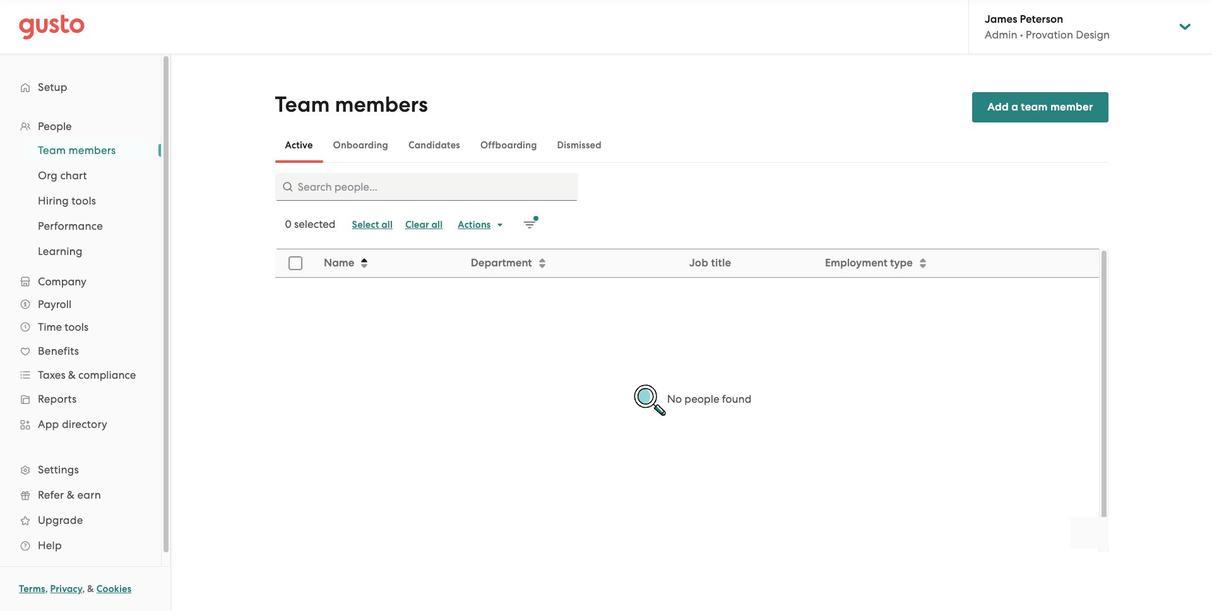 Task type: locate. For each thing, give the bounding box(es) containing it.
tools
[[72, 194, 96, 207], [65, 321, 89, 333]]

team up active
[[275, 92, 330, 117]]

privacy
[[50, 583, 82, 595]]

team down the people
[[38, 144, 66, 157]]

name button
[[316, 250, 462, 277]]

employment
[[825, 256, 887, 270]]

team members up onboarding button
[[275, 92, 428, 117]]

department button
[[463, 250, 681, 277]]

1 list from the top
[[0, 115, 161, 558]]

1 vertical spatial team members
[[38, 144, 116, 157]]

member
[[1050, 100, 1093, 114]]

0 vertical spatial &
[[68, 369, 76, 381]]

earn
[[77, 489, 101, 501]]

list containing team members
[[0, 138, 161, 264]]

all for clear all
[[432, 219, 443, 230]]

1 horizontal spatial ,
[[82, 583, 85, 595]]

& inside 'dropdown button'
[[68, 369, 76, 381]]

1 horizontal spatial team
[[275, 92, 330, 117]]

1 all from the left
[[381, 219, 393, 230]]

select all button
[[346, 215, 399, 235]]

1 horizontal spatial members
[[335, 92, 428, 117]]

terms , privacy , & cookies
[[19, 583, 132, 595]]

1 vertical spatial members
[[69, 144, 116, 157]]

all right select
[[381, 219, 393, 230]]

candidates button
[[398, 130, 470, 160]]

offboarding
[[480, 140, 537, 151]]

active button
[[275, 130, 323, 160]]

members up onboarding button
[[335, 92, 428, 117]]

job
[[689, 256, 708, 270]]

1 vertical spatial tools
[[65, 321, 89, 333]]

tools inside hiring tools link
[[72, 194, 96, 207]]

cookies button
[[96, 581, 132, 597]]

type
[[890, 256, 913, 270]]

all inside select all button
[[381, 219, 393, 230]]

team members down people dropdown button in the top left of the page
[[38, 144, 116, 157]]

1 vertical spatial &
[[67, 489, 75, 501]]

, left cookies button at the bottom left
[[82, 583, 85, 595]]

settings link
[[13, 458, 148, 481]]

terms link
[[19, 583, 45, 595]]

candidates
[[408, 140, 460, 151]]

terms
[[19, 583, 45, 595]]

,
[[45, 583, 48, 595], [82, 583, 85, 595]]

performance link
[[23, 215, 148, 237]]

tools down payroll dropdown button
[[65, 321, 89, 333]]

team members link
[[23, 139, 148, 162]]

department
[[470, 256, 532, 270]]

all
[[381, 219, 393, 230], [432, 219, 443, 230]]

team
[[275, 92, 330, 117], [38, 144, 66, 157]]

all for select all
[[381, 219, 393, 230]]

setup
[[38, 81, 67, 93]]

2 list from the top
[[0, 138, 161, 264]]

add
[[987, 100, 1009, 114]]

no
[[667, 393, 682, 405]]

0
[[285, 218, 292, 230]]

members up org chart link
[[69, 144, 116, 157]]

list
[[0, 115, 161, 558], [0, 138, 161, 264]]

app directory
[[38, 418, 107, 431]]

& left earn on the bottom of the page
[[67, 489, 75, 501]]

2 vertical spatial &
[[87, 583, 94, 595]]

directory
[[62, 418, 107, 431]]

all right clear
[[432, 219, 443, 230]]

1 vertical spatial team
[[38, 144, 66, 157]]

0 horizontal spatial all
[[381, 219, 393, 230]]

tools up the performance link at the top of page
[[72, 194, 96, 207]]

refer & earn link
[[13, 484, 148, 506]]

clear all button
[[399, 215, 449, 235]]

active
[[285, 140, 313, 151]]

1 horizontal spatial team members
[[275, 92, 428, 117]]

new notifications image
[[524, 216, 539, 231]]

& left cookies button at the bottom left
[[87, 583, 94, 595]]

& right taxes
[[68, 369, 76, 381]]

people
[[38, 120, 72, 133]]

0 horizontal spatial team members
[[38, 144, 116, 157]]

reports
[[38, 393, 77, 405]]

list containing people
[[0, 115, 161, 558]]

add a team member button
[[972, 92, 1108, 122]]

dismissed button
[[547, 130, 612, 160]]

1 horizontal spatial all
[[432, 219, 443, 230]]

a
[[1011, 100, 1018, 114]]

setup link
[[13, 76, 148, 98]]

james peterson admin • provation design
[[985, 13, 1110, 41]]

upgrade link
[[13, 509, 148, 532]]

provation
[[1026, 28, 1073, 41]]

payroll
[[38, 298, 71, 311]]

2 all from the left
[[432, 219, 443, 230]]

benefits
[[38, 345, 79, 357]]

tools inside time tools dropdown button
[[65, 321, 89, 333]]

0 vertical spatial team
[[275, 92, 330, 117]]

hiring tools link
[[23, 189, 148, 212]]

job title
[[689, 256, 731, 270]]

peterson
[[1020, 13, 1063, 26]]

all inside clear all button
[[432, 219, 443, 230]]

upgrade
[[38, 514, 83, 527]]

dismissed
[[557, 140, 602, 151]]

, left privacy
[[45, 583, 48, 595]]

help link
[[13, 534, 148, 557]]

company
[[38, 275, 86, 288]]

taxes & compliance
[[38, 369, 136, 381]]

learning link
[[23, 240, 148, 263]]

&
[[68, 369, 76, 381], [67, 489, 75, 501], [87, 583, 94, 595]]

gusto navigation element
[[0, 54, 161, 578]]

refer & earn
[[38, 489, 101, 501]]

james
[[985, 13, 1017, 26]]

employment type
[[825, 256, 913, 270]]

0 vertical spatial tools
[[72, 194, 96, 207]]

0 horizontal spatial ,
[[45, 583, 48, 595]]

employment type button
[[817, 250, 1098, 277]]

company button
[[13, 270, 148, 293]]

0 horizontal spatial team
[[38, 144, 66, 157]]

team members
[[275, 92, 428, 117], [38, 144, 116, 157]]

taxes
[[38, 369, 65, 381]]

0 vertical spatial team members
[[275, 92, 428, 117]]

0 horizontal spatial members
[[69, 144, 116, 157]]



Task type: vqa. For each thing, say whether or not it's contained in the screenshot.
the bottom Team members
yes



Task type: describe. For each thing, give the bounding box(es) containing it.
team members tab list
[[275, 128, 1108, 163]]

home image
[[19, 14, 85, 39]]

cookies
[[96, 583, 132, 595]]

performance
[[38, 220, 103, 232]]

privacy link
[[50, 583, 82, 595]]

add a team member
[[987, 100, 1093, 114]]

admin
[[985, 28, 1017, 41]]

chart
[[60, 169, 87, 182]]

org
[[38, 169, 57, 182]]

compliance
[[78, 369, 136, 381]]

onboarding
[[333, 140, 388, 151]]

members inside gusto navigation element
[[69, 144, 116, 157]]

select all
[[352, 219, 393, 230]]

people button
[[13, 115, 148, 138]]

payroll button
[[13, 293, 148, 316]]

actions button
[[452, 215, 511, 235]]

name
[[324, 256, 354, 270]]

clear all
[[405, 219, 443, 230]]

found
[[722, 393, 751, 405]]

app directory link
[[13, 413, 148, 436]]

no people found
[[667, 393, 751, 405]]

hiring
[[38, 194, 69, 207]]

benefits link
[[13, 340, 148, 362]]

title
[[711, 256, 731, 270]]

& for compliance
[[68, 369, 76, 381]]

taxes & compliance button
[[13, 364, 148, 386]]

hiring tools
[[38, 194, 96, 207]]

app
[[38, 418, 59, 431]]

team members inside team members link
[[38, 144, 116, 157]]

team
[[1021, 100, 1048, 114]]

0 vertical spatial members
[[335, 92, 428, 117]]

help
[[38, 539, 62, 552]]

time tools button
[[13, 316, 148, 338]]

clear
[[405, 219, 429, 230]]

tools for hiring tools
[[72, 194, 96, 207]]

onboarding button
[[323, 130, 398, 160]]

refer
[[38, 489, 64, 501]]

1 , from the left
[[45, 583, 48, 595]]

design
[[1076, 28, 1110, 41]]

settings
[[38, 463, 79, 476]]

Search people... field
[[275, 173, 578, 201]]

time
[[38, 321, 62, 333]]

time tools
[[38, 321, 89, 333]]

reports link
[[13, 388, 148, 410]]

offboarding button
[[470, 130, 547, 160]]

0 selected
[[285, 218, 336, 230]]

learning
[[38, 245, 83, 258]]

actions
[[458, 219, 491, 230]]

0 selected status
[[285, 218, 336, 230]]

org chart link
[[23, 164, 148, 187]]

team inside team members link
[[38, 144, 66, 157]]

tools for time tools
[[65, 321, 89, 333]]

selected
[[294, 218, 336, 230]]

people
[[685, 393, 719, 405]]

& for earn
[[67, 489, 75, 501]]

select
[[352, 219, 379, 230]]

Select all rows on this page checkbox
[[281, 249, 309, 277]]

•
[[1020, 28, 1023, 41]]

2 , from the left
[[82, 583, 85, 595]]

org chart
[[38, 169, 87, 182]]



